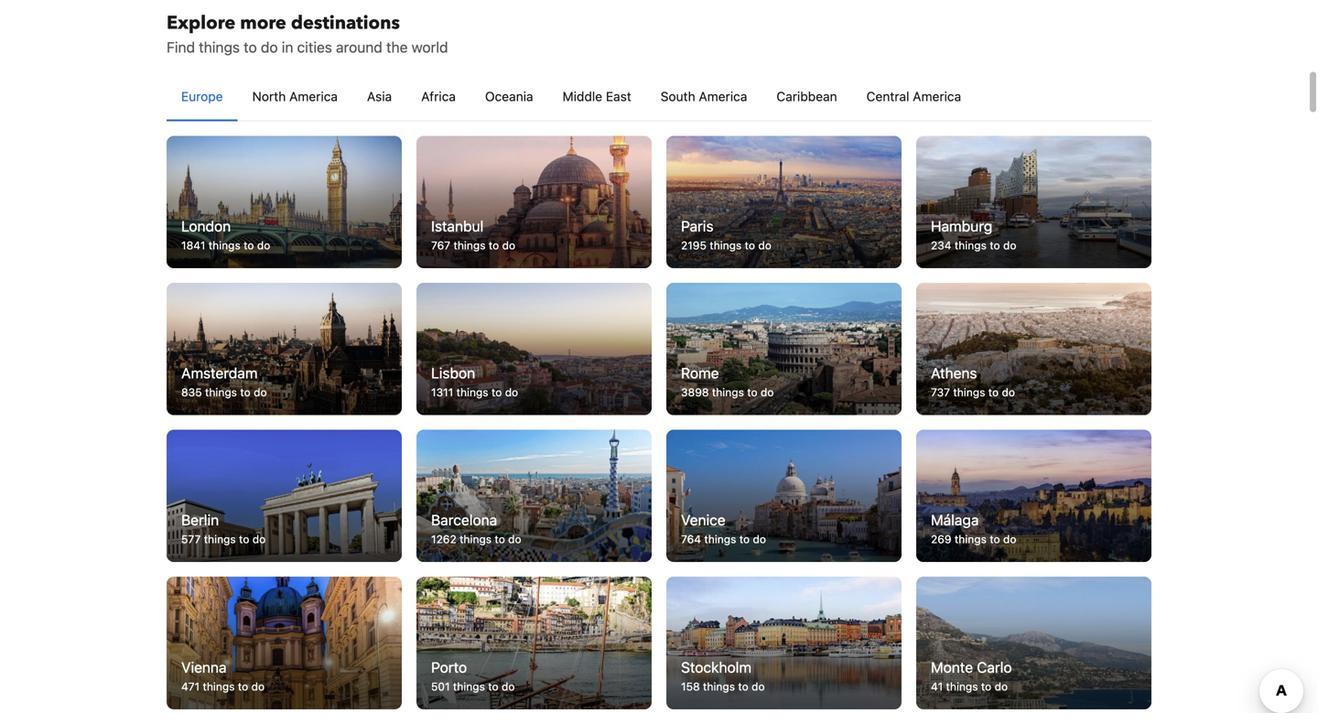 Task type: describe. For each thing, give the bounding box(es) containing it.
things for stockholm
[[703, 680, 735, 693]]

venice 764 things to do
[[681, 511, 766, 546]]

do for venice
[[753, 533, 766, 546]]

do for berlin
[[252, 533, 266, 546]]

north america
[[252, 89, 338, 104]]

to for barcelona
[[495, 533, 505, 546]]

carlo
[[977, 659, 1012, 676]]

north
[[252, 89, 286, 104]]

to for porto
[[488, 680, 499, 693]]

do inside explore more destinations find things to do in cities around the world
[[261, 38, 278, 56]]

london 1841 things to do
[[181, 217, 270, 252]]

málaga image
[[916, 430, 1152, 562]]

to for athens
[[989, 386, 999, 399]]

1262
[[431, 533, 457, 546]]

stockholm image
[[667, 577, 902, 709]]

athens image
[[916, 283, 1152, 415]]

rome 3898 things to do
[[681, 364, 774, 399]]

london image
[[167, 136, 402, 268]]

barcelona
[[431, 511, 497, 529]]

hamburg
[[931, 217, 993, 235]]

to inside explore more destinations find things to do in cities around the world
[[244, 38, 257, 56]]

porto
[[431, 659, 467, 676]]

africa button
[[407, 73, 471, 120]]

monte carlo image
[[916, 577, 1152, 709]]

835
[[181, 386, 202, 399]]

do for hamburg
[[1003, 239, 1017, 252]]

caribbean
[[777, 89, 837, 104]]

east
[[606, 89, 631, 104]]

in
[[282, 38, 293, 56]]

234
[[931, 239, 952, 252]]

269
[[931, 533, 952, 546]]

paris image
[[667, 136, 902, 268]]

hamburg image
[[916, 136, 1152, 268]]

amsterdam 835 things to do
[[181, 364, 267, 399]]

porto image
[[417, 577, 652, 709]]

1311
[[431, 386, 453, 399]]

things for málaga
[[955, 533, 987, 546]]

venice
[[681, 511, 726, 529]]

do for amsterdam
[[254, 386, 267, 399]]

to inside monte carlo 41 things to do
[[981, 680, 992, 693]]

world
[[412, 38, 448, 56]]

europe
[[181, 89, 223, 104]]

things for istanbul
[[454, 239, 486, 252]]

764
[[681, 533, 701, 546]]

things for vienna
[[203, 680, 235, 693]]

vienna image
[[167, 577, 402, 709]]

things for berlin
[[204, 533, 236, 546]]

south america
[[661, 89, 747, 104]]

europe button
[[167, 73, 238, 120]]

istanbul image
[[417, 136, 652, 268]]

do for porto
[[502, 680, 515, 693]]

explore
[[167, 10, 236, 35]]

oceania button
[[471, 73, 548, 120]]

america for central america
[[913, 89, 961, 104]]

do for lisbon
[[505, 386, 518, 399]]

things for paris
[[710, 239, 742, 252]]

barcelona 1262 things to do
[[431, 511, 522, 546]]

oceania
[[485, 89, 533, 104]]

destinations
[[291, 10, 400, 35]]

athens 737 things to do
[[931, 364, 1015, 399]]

berlin 577 things to do
[[181, 511, 266, 546]]

central america button
[[852, 73, 976, 120]]

do for vienna
[[251, 680, 265, 693]]

explore more destinations find things to do in cities around the world
[[167, 10, 448, 56]]

south america button
[[646, 73, 762, 120]]

things for london
[[209, 239, 241, 252]]

porto 501 things to do
[[431, 659, 515, 693]]

rome
[[681, 364, 719, 382]]

2195
[[681, 239, 707, 252]]

do for málaga
[[1003, 533, 1017, 546]]

737
[[931, 386, 950, 399]]

more
[[240, 10, 286, 35]]

berlin
[[181, 511, 219, 529]]

lisbon image
[[417, 283, 652, 415]]

caribbean button
[[762, 73, 852, 120]]

tab list containing europe
[[167, 73, 1152, 122]]



Task type: locate. For each thing, give the bounding box(es) containing it.
do right 3898
[[761, 386, 774, 399]]

america for north america
[[289, 89, 338, 104]]

berlin image
[[167, 430, 402, 562]]

to inside amsterdam 835 things to do
[[240, 386, 251, 399]]

to inside stockholm 158 things to do
[[738, 680, 749, 693]]

577
[[181, 533, 201, 546]]

málaga
[[931, 511, 979, 529]]

things down barcelona
[[460, 533, 492, 546]]

do for london
[[257, 239, 270, 252]]

do for stockholm
[[752, 680, 765, 693]]

to right 1841
[[244, 239, 254, 252]]

amsterdam image
[[167, 283, 402, 415]]

tab list
[[167, 73, 1152, 122]]

things down amsterdam
[[205, 386, 237, 399]]

1841
[[181, 239, 205, 252]]

767
[[431, 239, 451, 252]]

do for istanbul
[[502, 239, 516, 252]]

to right 471
[[238, 680, 248, 693]]

things inside monte carlo 41 things to do
[[946, 680, 978, 693]]

central america
[[867, 89, 961, 104]]

501
[[431, 680, 450, 693]]

lisbon 1311 things to do
[[431, 364, 518, 399]]

158
[[681, 680, 700, 693]]

things down málaga
[[955, 533, 987, 546]]

america right south
[[699, 89, 747, 104]]

monte
[[931, 659, 973, 676]]

vienna
[[181, 659, 227, 676]]

málaga 269 things to do
[[931, 511, 1017, 546]]

istanbul 767 things to do
[[431, 217, 516, 252]]

to inside hamburg 234 things to do
[[990, 239, 1000, 252]]

hamburg 234 things to do
[[931, 217, 1017, 252]]

1 america from the left
[[289, 89, 338, 104]]

do right 767 in the top of the page
[[502, 239, 516, 252]]

to inside athens 737 things to do
[[989, 386, 999, 399]]

to inside berlin 577 things to do
[[239, 533, 249, 546]]

do left 'in'
[[261, 38, 278, 56]]

to inside porto 501 things to do
[[488, 680, 499, 693]]

london
[[181, 217, 231, 235]]

do
[[261, 38, 278, 56], [257, 239, 270, 252], [502, 239, 516, 252], [758, 239, 772, 252], [1003, 239, 1017, 252], [254, 386, 267, 399], [505, 386, 518, 399], [761, 386, 774, 399], [1002, 386, 1015, 399], [252, 533, 266, 546], [508, 533, 522, 546], [753, 533, 766, 546], [1003, 533, 1017, 546], [251, 680, 265, 693], [502, 680, 515, 693], [752, 680, 765, 693], [995, 680, 1008, 693]]

do inside rome 3898 things to do
[[761, 386, 774, 399]]

things inside berlin 577 things to do
[[204, 533, 236, 546]]

do inside stockholm 158 things to do
[[752, 680, 765, 693]]

things down 'athens'
[[953, 386, 985, 399]]

to for amsterdam
[[240, 386, 251, 399]]

1 horizontal spatial america
[[699, 89, 747, 104]]

central
[[867, 89, 910, 104]]

to right 501
[[488, 680, 499, 693]]

do inside hamburg 234 things to do
[[1003, 239, 1017, 252]]

things inside the lisbon 1311 things to do
[[456, 386, 489, 399]]

cities
[[297, 38, 332, 56]]

things down hamburg
[[955, 239, 987, 252]]

things inside the 'vienna 471 things to do'
[[203, 680, 235, 693]]

asia button
[[352, 73, 407, 120]]

do right 737
[[1002, 386, 1015, 399]]

do right 158
[[752, 680, 765, 693]]

things inside explore more destinations find things to do in cities around the world
[[199, 38, 240, 56]]

things down "lisbon"
[[456, 386, 489, 399]]

41
[[931, 680, 943, 693]]

north america button
[[238, 73, 352, 120]]

to right 767 in the top of the page
[[489, 239, 499, 252]]

amsterdam
[[181, 364, 258, 382]]

barcelona image
[[417, 430, 652, 562]]

do right 1262
[[508, 533, 522, 546]]

istanbul
[[431, 217, 484, 235]]

things inside the málaga 269 things to do
[[955, 533, 987, 546]]

america for south america
[[699, 89, 747, 104]]

stockholm 158 things to do
[[681, 659, 765, 693]]

to for rome
[[747, 386, 758, 399]]

things inside barcelona 1262 things to do
[[460, 533, 492, 546]]

lisbon
[[431, 364, 475, 382]]

things for porto
[[453, 680, 485, 693]]

do right "764"
[[753, 533, 766, 546]]

do inside the 'vienna 471 things to do'
[[251, 680, 265, 693]]

america right north
[[289, 89, 338, 104]]

asia
[[367, 89, 392, 104]]

america inside button
[[699, 89, 747, 104]]

america inside 'button'
[[913, 89, 961, 104]]

do right 2195
[[758, 239, 772, 252]]

things right 3898
[[712, 386, 744, 399]]

to inside rome 3898 things to do
[[747, 386, 758, 399]]

things inside athens 737 things to do
[[953, 386, 985, 399]]

do inside monte carlo 41 things to do
[[995, 680, 1008, 693]]

find
[[167, 38, 195, 56]]

athens
[[931, 364, 977, 382]]

venice image
[[661, 427, 908, 566]]

do right 577 at the left bottom of the page
[[252, 533, 266, 546]]

things down explore
[[199, 38, 240, 56]]

to
[[244, 38, 257, 56], [244, 239, 254, 252], [489, 239, 499, 252], [745, 239, 755, 252], [990, 239, 1000, 252], [240, 386, 251, 399], [492, 386, 502, 399], [747, 386, 758, 399], [989, 386, 999, 399], [239, 533, 249, 546], [495, 533, 505, 546], [740, 533, 750, 546], [990, 533, 1000, 546], [238, 680, 248, 693], [488, 680, 499, 693], [738, 680, 749, 693], [981, 680, 992, 693]]

things down porto
[[453, 680, 485, 693]]

to inside barcelona 1262 things to do
[[495, 533, 505, 546]]

things down london
[[209, 239, 241, 252]]

things for amsterdam
[[205, 386, 237, 399]]

the
[[386, 38, 408, 56]]

to for hamburg
[[990, 239, 1000, 252]]

things inside stockholm 158 things to do
[[703, 680, 735, 693]]

paris 2195 things to do
[[681, 217, 772, 252]]

to right 737
[[989, 386, 999, 399]]

things inside hamburg 234 things to do
[[955, 239, 987, 252]]

to for lisbon
[[492, 386, 502, 399]]

things inside london 1841 things to do
[[209, 239, 241, 252]]

to right 2195
[[745, 239, 755, 252]]

things for rome
[[712, 386, 744, 399]]

to inside paris 2195 things to do
[[745, 239, 755, 252]]

things inside amsterdam 835 things to do
[[205, 386, 237, 399]]

to down stockholm
[[738, 680, 749, 693]]

things for athens
[[953, 386, 985, 399]]

do right 1311
[[505, 386, 518, 399]]

to for london
[[244, 239, 254, 252]]

do for athens
[[1002, 386, 1015, 399]]

2 america from the left
[[699, 89, 747, 104]]

things down berlin
[[204, 533, 236, 546]]

middle east
[[563, 89, 631, 104]]

do inside london 1841 things to do
[[257, 239, 270, 252]]

middle east button
[[548, 73, 646, 120]]

america
[[289, 89, 338, 104], [699, 89, 747, 104], [913, 89, 961, 104]]

do inside berlin 577 things to do
[[252, 533, 266, 546]]

things down istanbul
[[454, 239, 486, 252]]

things for hamburg
[[955, 239, 987, 252]]

things down vienna
[[203, 680, 235, 693]]

america inside button
[[289, 89, 338, 104]]

things down stockholm
[[703, 680, 735, 693]]

do inside amsterdam 835 things to do
[[254, 386, 267, 399]]

to inside the lisbon 1311 things to do
[[492, 386, 502, 399]]

do inside athens 737 things to do
[[1002, 386, 1015, 399]]

things down monte
[[946, 680, 978, 693]]

to for venice
[[740, 533, 750, 546]]

do right 1841
[[257, 239, 270, 252]]

things for venice
[[704, 533, 736, 546]]

to inside the málaga 269 things to do
[[990, 533, 1000, 546]]

to for paris
[[745, 239, 755, 252]]

do inside istanbul 767 things to do
[[502, 239, 516, 252]]

stockholm
[[681, 659, 752, 676]]

things for lisbon
[[456, 386, 489, 399]]

things right 2195
[[710, 239, 742, 252]]

do right 501
[[502, 680, 515, 693]]

paris
[[681, 217, 714, 235]]

3898
[[681, 386, 709, 399]]

things inside porto 501 things to do
[[453, 680, 485, 693]]

middle
[[563, 89, 603, 104]]

to inside the 'vienna 471 things to do'
[[238, 680, 248, 693]]

to down hamburg
[[990, 239, 1000, 252]]

to inside venice 764 things to do
[[740, 533, 750, 546]]

monte carlo 41 things to do
[[931, 659, 1012, 693]]

2 horizontal spatial america
[[913, 89, 961, 104]]

471
[[181, 680, 200, 693]]

to down barcelona
[[495, 533, 505, 546]]

3 america from the left
[[913, 89, 961, 104]]

things for barcelona
[[460, 533, 492, 546]]

africa
[[421, 89, 456, 104]]

to right 577 at the left bottom of the page
[[239, 533, 249, 546]]

do right 269
[[1003, 533, 1017, 546]]

do for rome
[[761, 386, 774, 399]]

things inside istanbul 767 things to do
[[454, 239, 486, 252]]

to for istanbul
[[489, 239, 499, 252]]

to right 269
[[990, 533, 1000, 546]]

to right 3898
[[747, 386, 758, 399]]

rome image
[[667, 283, 902, 415]]

vienna 471 things to do
[[181, 659, 265, 693]]

to right 1311
[[492, 386, 502, 399]]

to down amsterdam
[[240, 386, 251, 399]]

to down carlo
[[981, 680, 992, 693]]

do inside the lisbon 1311 things to do
[[505, 386, 518, 399]]

do inside paris 2195 things to do
[[758, 239, 772, 252]]

do for barcelona
[[508, 533, 522, 546]]

do inside porto 501 things to do
[[502, 680, 515, 693]]

to for berlin
[[239, 533, 249, 546]]

to down "more" at the left
[[244, 38, 257, 56]]

to for vienna
[[238, 680, 248, 693]]

south
[[661, 89, 695, 104]]

do right 234
[[1003, 239, 1017, 252]]

to inside london 1841 things to do
[[244, 239, 254, 252]]

to inside istanbul 767 things to do
[[489, 239, 499, 252]]

things inside venice 764 things to do
[[704, 533, 736, 546]]

do inside the málaga 269 things to do
[[1003, 533, 1017, 546]]

america right central
[[913, 89, 961, 104]]

things down venice
[[704, 533, 736, 546]]

do right 471
[[251, 680, 265, 693]]

things inside rome 3898 things to do
[[712, 386, 744, 399]]

things
[[199, 38, 240, 56], [209, 239, 241, 252], [454, 239, 486, 252], [710, 239, 742, 252], [955, 239, 987, 252], [205, 386, 237, 399], [456, 386, 489, 399], [712, 386, 744, 399], [953, 386, 985, 399], [204, 533, 236, 546], [460, 533, 492, 546], [704, 533, 736, 546], [955, 533, 987, 546], [203, 680, 235, 693], [453, 680, 485, 693], [703, 680, 735, 693], [946, 680, 978, 693]]

to right "764"
[[740, 533, 750, 546]]

things inside paris 2195 things to do
[[710, 239, 742, 252]]

do for paris
[[758, 239, 772, 252]]

do inside barcelona 1262 things to do
[[508, 533, 522, 546]]

to for stockholm
[[738, 680, 749, 693]]

around
[[336, 38, 383, 56]]

do inside venice 764 things to do
[[753, 533, 766, 546]]

do down carlo
[[995, 680, 1008, 693]]

do down amsterdam
[[254, 386, 267, 399]]

to for málaga
[[990, 533, 1000, 546]]

0 horizontal spatial america
[[289, 89, 338, 104]]



Task type: vqa. For each thing, say whether or not it's contained in the screenshot.


